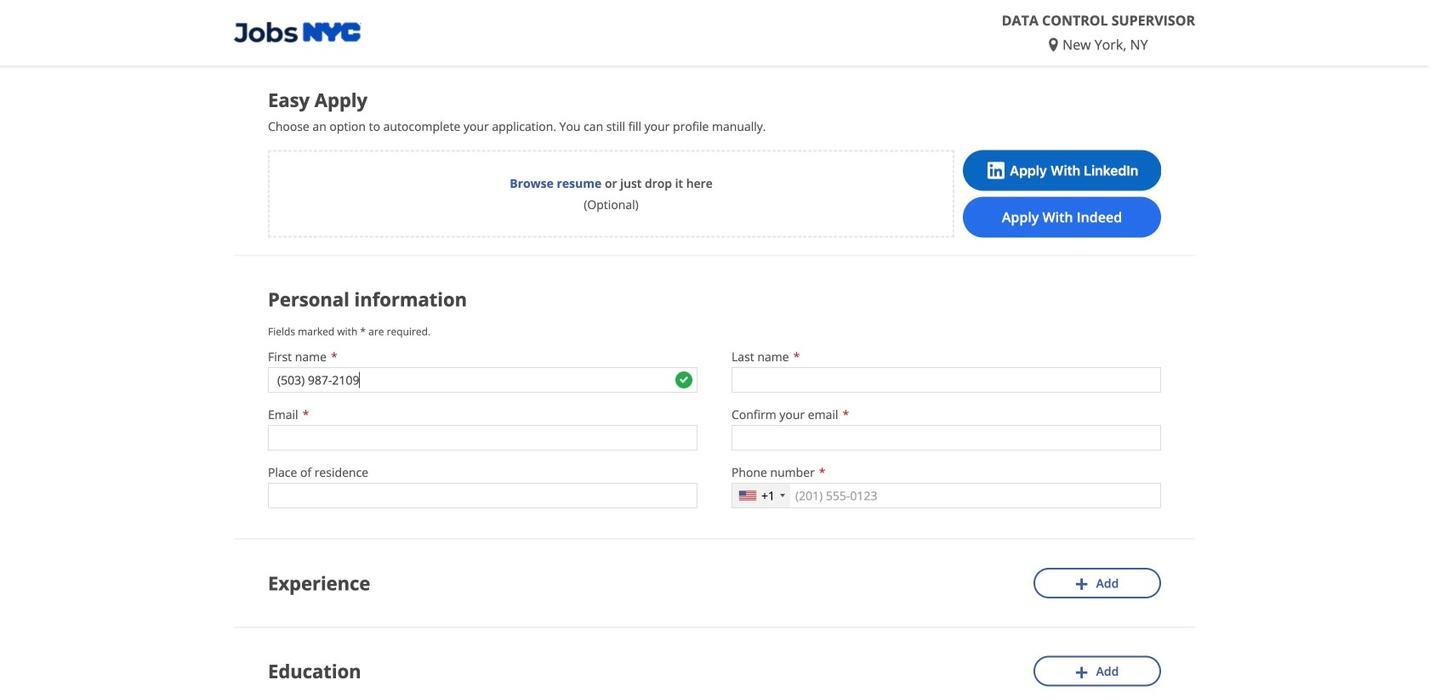 Task type: locate. For each thing, give the bounding box(es) containing it.
location image
[[1049, 38, 1063, 52]]

city of new york logo image
[[234, 21, 362, 42]]



Task type: vqa. For each thing, say whether or not it's contained in the screenshot.
Location image
yes



